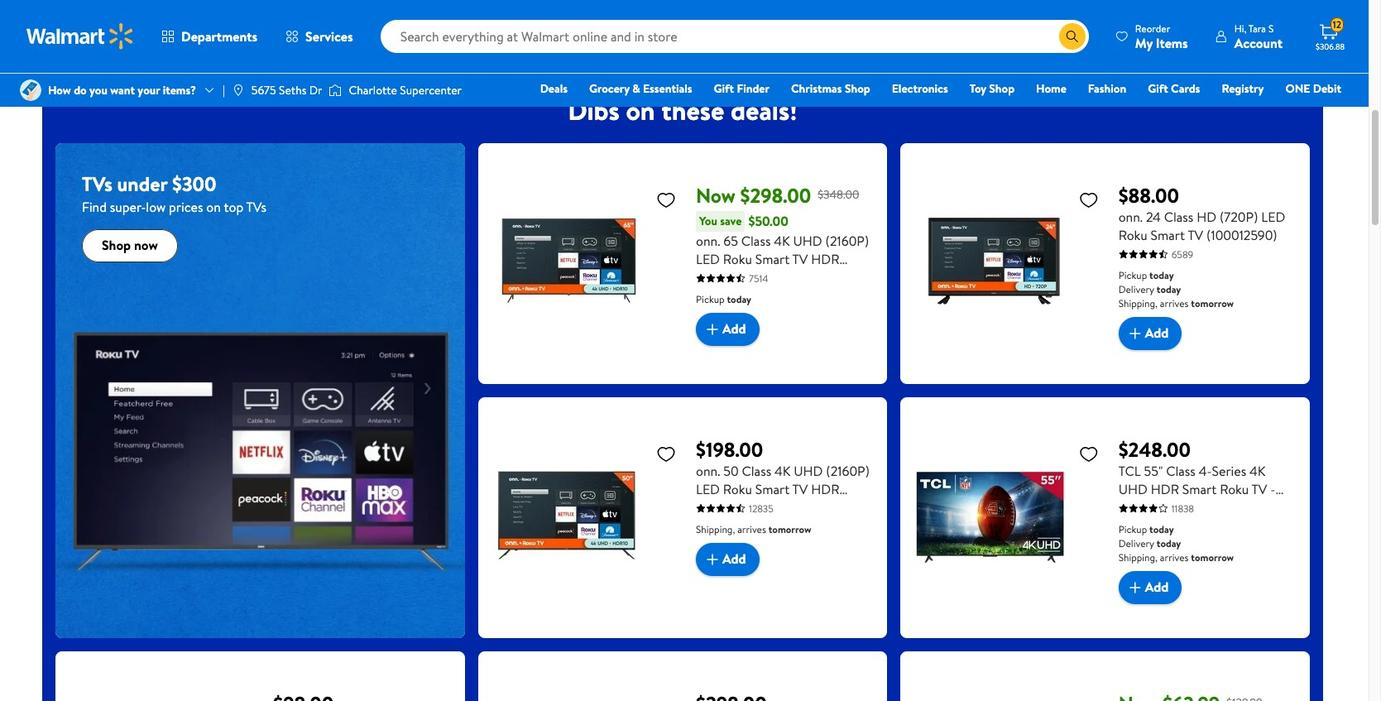 Task type: locate. For each thing, give the bounding box(es) containing it.
class left the 4-
[[1167, 462, 1196, 480]]

tvs $500 & under image
[[973, 0, 1032, 16]]

items
[[1157, 34, 1189, 52]]

$300 right 'low'
[[172, 169, 217, 198]]

tvs right rated
[[423, 20, 440, 37]]

1 horizontal spatial  image
[[329, 82, 342, 99]]

1 deals from the left
[[117, 20, 142, 37]]

smart
[[580, 20, 610, 37], [1151, 226, 1186, 244], [756, 250, 790, 268], [756, 480, 790, 498], [1183, 480, 1217, 498]]

add
[[723, 320, 746, 338], [1146, 324, 1169, 342], [723, 550, 746, 568], [1146, 578, 1169, 596]]

tvs inside tvs $200 & under
[[775, 20, 793, 37]]

class for $248.00
[[1167, 462, 1196, 480]]

1 horizontal spatial on
[[626, 92, 655, 128]]

debit
[[1314, 80, 1342, 97]]

tv inside you save $50.00 onn. 65 class 4k uhd (2160p) led roku smart tv hdr (100012587)
[[793, 250, 808, 268]]

smart inside 'smart tvs' link
[[580, 20, 610, 37]]

led left 50 at the bottom of the page
[[696, 480, 720, 498]]

uhd right 50 at the bottom of the page
[[794, 462, 823, 480]]

smart up 7514
[[756, 250, 790, 268]]

gift finder link
[[707, 79, 777, 98]]

pickup up add to cart icon
[[1119, 268, 1148, 282]]

shipping, for $88.00
[[1119, 296, 1158, 310]]

4k down $50.00
[[774, 231, 790, 250]]

class inside $248.00 tcl 55" class 4-series 4k uhd hdr smart roku tv - 55s451
[[1167, 462, 1196, 480]]

onn. for $198.00
[[696, 462, 721, 480]]

hdr down $348.00
[[812, 250, 840, 268]]

gift for gift cards
[[1149, 80, 1169, 97]]

$300 inside tvs under $300 find super-low prices on top tvs
[[172, 169, 217, 198]]

& down tvs $300 & under image
[[924, 20, 932, 37]]

(2160p) inside $198.00 onn. 50 class 4k uhd (2160p) led roku smart tv hdr (100012585)
[[827, 462, 870, 480]]

under down tvs $500 & under image
[[988, 32, 1017, 49]]

tvs left $500
[[974, 20, 992, 37]]

electronics link
[[885, 79, 956, 98]]

55s451
[[1119, 498, 1160, 516]]

smart up 12835
[[756, 480, 790, 498]]

under inside tvs $200 & under
[[789, 32, 819, 49]]

add to cart image
[[1126, 323, 1146, 343]]

roku inside $88.00 onn. 24 class hd (720p) led roku smart tv (100012590)
[[1119, 226, 1148, 244]]

0 vertical spatial arrives
[[1161, 296, 1189, 310]]

0 horizontal spatial on
[[206, 198, 221, 216]]

1 gift from the left
[[714, 80, 734, 97]]

deals right all
[[117, 20, 142, 37]]

pickup down (100012587) on the top of the page
[[696, 292, 725, 306]]

onn. down the you
[[696, 231, 721, 250]]

series
[[1213, 462, 1247, 480]]

2 pickup today delivery today shipping, arrives tomorrow from the top
[[1119, 522, 1235, 564]]

smart down the smart tvs image
[[580, 20, 610, 37]]

2 gift from the left
[[1149, 80, 1169, 97]]

onn. inside $88.00 onn. 24 class hd (720p) led roku smart tv (100012590)
[[1119, 207, 1143, 226]]

add to cart image down 55s451
[[1126, 578, 1146, 597]]

add button for $248.00
[[1119, 571, 1183, 604]]

1 vertical spatial onn.
[[696, 231, 721, 250]]

(2160p) inside you save $50.00 onn. 65 class 4k uhd (2160p) led roku smart tv hdr (100012587)
[[826, 231, 870, 250]]

 image
[[329, 82, 342, 99], [232, 84, 245, 97]]

class inside $198.00 onn. 50 class 4k uhd (2160p) led roku smart tv hdr (100012585)
[[742, 462, 772, 480]]

search icon image
[[1066, 30, 1080, 43]]

gift left cards
[[1149, 80, 1169, 97]]

delivery up add to cart icon
[[1119, 282, 1155, 296]]

home
[[1037, 80, 1067, 97]]

2 vertical spatial arrives
[[1161, 550, 1189, 564]]

roku up 7514
[[724, 250, 753, 268]]

$300 inside tvs $300 & under
[[895, 20, 921, 37]]

& inside tvs $300 & under
[[924, 20, 932, 37]]

4k right 50 at the bottom of the page
[[775, 462, 791, 480]]

1 vertical spatial arrives
[[738, 522, 767, 536]]

do
[[74, 82, 87, 98]]

roku right the 4-
[[1221, 480, 1250, 498]]

uhd inside $248.00 tcl 55" class 4-series 4k uhd hdr smart roku tv - 55s451
[[1119, 480, 1148, 498]]

roku inside you save $50.00 onn. 65 class 4k uhd (2160p) led roku smart tv hdr (100012587)
[[724, 250, 753, 268]]

2 vertical spatial pickup
[[1119, 522, 1148, 536]]

& inside tvs $200 & under
[[825, 20, 832, 37]]

soundbars link
[[1059, 0, 1145, 38]]

2 vertical spatial tomorrow
[[1192, 550, 1235, 564]]

your
[[138, 82, 160, 98]]

fast
[[313, 20, 332, 37]]

pickup down 55s451
[[1119, 522, 1148, 536]]

1 vertical spatial (2160p)
[[827, 462, 870, 480]]

get
[[282, 20, 301, 37]]

tvs $300 & under
[[875, 20, 932, 49]]

tomorrow down '6589'
[[1192, 296, 1235, 310]]

uhd for $248.00
[[1119, 480, 1148, 498]]

pickup today delivery today shipping, arrives tomorrow down 11838
[[1119, 522, 1235, 564]]

shop left all
[[75, 20, 100, 37]]

$198.00 onn. 50 class 4k uhd (2160p) led roku smart tv hdr (100012585)
[[696, 435, 870, 516]]

 image
[[20, 79, 41, 101]]

on inside tvs under $300 find super-low prices on top tvs
[[206, 198, 221, 216]]

roku down $88.00
[[1119, 226, 1148, 244]]

smart up 11838
[[1183, 480, 1217, 498]]

class down $50.00
[[742, 231, 771, 250]]

onn. for $88.00
[[1119, 207, 1143, 226]]

7514
[[749, 271, 769, 285]]

0 vertical spatial (2160p)
[[826, 231, 870, 250]]

fashion
[[1089, 80, 1127, 97]]

0 vertical spatial pickup
[[1119, 268, 1148, 282]]

arrives down '6589'
[[1161, 296, 1189, 310]]

gift cards
[[1149, 80, 1201, 97]]

under inside tvs $500 & under
[[988, 32, 1017, 49]]

tvs left $200
[[775, 20, 793, 37]]

add to cart image down shipping, arrives tomorrow
[[703, 549, 723, 569]]

tvs $300 & under image
[[874, 0, 933, 16]]

tomorrow for $88.00
[[1192, 296, 1235, 310]]

0 horizontal spatial deals
[[117, 20, 142, 37]]

& inside tvs $500 & under
[[1024, 20, 1031, 37]]

tomorrow for $248.00
[[1192, 550, 1235, 564]]

tvs by size link
[[463, 0, 549, 38]]

uhd down now $298.00 $348.00
[[794, 231, 823, 250]]

4k tvs link
[[662, 0, 748, 38]]

0 horizontal spatial gift
[[714, 80, 734, 97]]

onn. left the 24
[[1119, 207, 1143, 226]]

smart up '6589'
[[1151, 226, 1186, 244]]

0 vertical spatial $300
[[895, 20, 921, 37]]

led inside you save $50.00 onn. 65 class 4k uhd (2160p) led roku smart tv hdr (100012587)
[[696, 250, 720, 268]]

charlotte
[[349, 82, 397, 98]]

walmart+ link
[[1285, 103, 1350, 121]]

under left prices
[[117, 169, 167, 198]]

1 vertical spatial pickup today delivery today shipping, arrives tomorrow
[[1119, 522, 1235, 564]]

0 vertical spatial led
[[1262, 207, 1286, 226]]

1 vertical spatial pickup
[[696, 292, 725, 306]]

shipping, down 55s451
[[1119, 550, 1158, 564]]

(2160p)
[[826, 231, 870, 250], [827, 462, 870, 480]]

class for $198.00
[[742, 462, 772, 480]]

2 vertical spatial add to cart image
[[1126, 578, 1146, 597]]

delivery down 55s451
[[1119, 536, 1155, 550]]

uhd down $248.00
[[1119, 480, 1148, 498]]

 image right |
[[232, 84, 245, 97]]

2 vertical spatial onn.
[[696, 462, 721, 480]]

0 vertical spatial tomorrow
[[1192, 296, 1235, 310]]

& right $200
[[825, 20, 832, 37]]

gift left finder
[[714, 80, 734, 97]]

1 horizontal spatial deals
[[216, 20, 241, 37]]

0 vertical spatial delivery
[[1119, 282, 1155, 296]]

shop all. image
[[79, 0, 138, 16]]

walmart+
[[1293, 103, 1342, 120]]

tomorrow down 11838
[[1192, 550, 1235, 564]]

(720p)
[[1220, 207, 1259, 226]]

delivery for $248.00
[[1119, 536, 1155, 550]]

4k tvs image
[[675, 0, 734, 16]]

under down tvs $200 & under image in the right top of the page
[[789, 32, 819, 49]]

12835
[[749, 501, 774, 515]]

tvs down tvs $300 & under image
[[875, 20, 893, 37]]

0 vertical spatial add to cart image
[[703, 319, 723, 339]]

toy shop link
[[963, 79, 1023, 98]]

2 deals from the left
[[216, 20, 241, 37]]

shop all deals link
[[65, 0, 152, 38]]

1 delivery from the top
[[1119, 282, 1155, 296]]

arrives for $248.00
[[1161, 550, 1189, 564]]

under down tvs $300 & under image
[[889, 32, 918, 49]]

Walmart Site-Wide search field
[[381, 20, 1089, 53]]

1 vertical spatial led
[[696, 250, 720, 268]]

Search search field
[[381, 20, 1089, 53]]

1 vertical spatial $300
[[172, 169, 217, 198]]

$300 down tvs $300 & under image
[[895, 20, 921, 37]]

4k left the -
[[1250, 462, 1266, 480]]

2 delivery from the top
[[1119, 536, 1155, 550]]

shop left now
[[102, 236, 131, 255]]

tv up '6589'
[[1188, 226, 1204, 244]]

tv right my
[[1165, 20, 1178, 37]]

deals link
[[533, 79, 576, 98]]

shop
[[75, 20, 100, 37], [845, 80, 871, 97], [990, 80, 1015, 97], [102, 236, 131, 255]]

tvs $500 & under link
[[960, 0, 1046, 49]]

$306.88
[[1316, 41, 1346, 52]]

class inside $88.00 onn. 24 class hd (720p) led roku smart tv (100012590)
[[1165, 207, 1194, 226]]

add to favorites list, onn. 24 class hd (720p) led roku smart tv (100012590) image
[[1079, 189, 1099, 210]]

onn. inside $198.00 onn. 50 class 4k uhd (2160p) led roku smart tv hdr (100012585)
[[696, 462, 721, 480]]

1 vertical spatial add to cart image
[[703, 549, 723, 569]]

christmas shop
[[792, 80, 871, 97]]

all
[[103, 20, 114, 37]]

deals for shop all deals
[[117, 20, 142, 37]]

 image right the dr
[[329, 82, 342, 99]]

tv inside $198.00 onn. 50 class 4k uhd (2160p) led roku smart tv hdr (100012585)
[[793, 480, 808, 498]]

roku
[[1119, 226, 1148, 244], [724, 250, 753, 268], [724, 480, 753, 498], [1221, 480, 1250, 498]]

delivery for $88.00
[[1119, 282, 1155, 296]]

0 horizontal spatial  image
[[232, 84, 245, 97]]

tvs by size
[[479, 20, 532, 37]]

add to cart image
[[703, 319, 723, 339], [703, 549, 723, 569], [1126, 578, 1146, 597]]

2 vertical spatial led
[[696, 480, 720, 498]]

2 vertical spatial shipping,
[[1119, 550, 1158, 564]]

tvs right "top"
[[246, 198, 267, 216]]

arrives down 12835
[[738, 522, 767, 536]]

roku inside $198.00 onn. 50 class 4k uhd (2160p) led roku smart tv hdr (100012585)
[[724, 480, 753, 498]]

onn. left 50 at the bottom of the page
[[696, 462, 721, 480]]

now $298.00 $348.00
[[696, 181, 860, 209]]

hi, tara s account
[[1235, 21, 1283, 52]]

under inside tvs $300 & under
[[889, 32, 918, 49]]

0 vertical spatial shipping,
[[1119, 296, 1158, 310]]

arrives for $88.00
[[1161, 296, 1189, 310]]

led right (720p)
[[1262, 207, 1286, 226]]

4k
[[687, 20, 702, 37], [774, 231, 790, 250], [775, 462, 791, 480], [1250, 462, 1266, 480]]

class inside you save $50.00 onn. 65 class 4k uhd (2160p) led roku smart tv hdr (100012587)
[[742, 231, 771, 250]]

deals right tech
[[216, 20, 241, 37]]

top rated tvs image
[[377, 0, 436, 16]]

1 vertical spatial shipping,
[[696, 522, 736, 536]]

& for tvs $300 & under
[[924, 20, 932, 37]]

1 vertical spatial on
[[206, 198, 221, 216]]

$248.00 tcl 55" class 4-series 4k uhd hdr smart roku tv - 55s451
[[1119, 435, 1276, 516]]

onn.
[[1119, 207, 1143, 226], [696, 231, 721, 250], [696, 462, 721, 480]]

led left 65
[[696, 250, 720, 268]]

how
[[48, 82, 71, 98]]

hdr up 11838
[[1151, 480, 1180, 498]]

toy
[[970, 80, 987, 97]]

one
[[1286, 80, 1311, 97]]

50
[[724, 462, 739, 480]]

smart inside $198.00 onn. 50 class 4k uhd (2160p) led roku smart tv hdr (100012585)
[[756, 480, 790, 498]]

add button
[[696, 313, 760, 346], [1119, 317, 1183, 350], [696, 543, 760, 576], [1119, 571, 1183, 604]]

tv inside $88.00 onn. 24 class hd (720p) led roku smart tv (100012590)
[[1188, 226, 1204, 244]]

find
[[82, 198, 107, 216]]

0 vertical spatial on
[[626, 92, 655, 128]]

0 horizontal spatial $300
[[172, 169, 217, 198]]

smart tvs link
[[562, 0, 648, 38]]

these
[[662, 92, 725, 128]]

shipping, up add to cart icon
[[1119, 296, 1158, 310]]

rated
[[393, 20, 420, 37]]

shipping, down (100012585)
[[696, 522, 736, 536]]

dibs on these deals!
[[568, 92, 798, 128]]

top rated tvs link
[[363, 0, 450, 38]]

tv up shipping, arrives tomorrow
[[793, 480, 808, 498]]

pickup today delivery today shipping, arrives tomorrow down '6589'
[[1119, 268, 1235, 310]]

0 vertical spatial onn.
[[1119, 207, 1143, 226]]

1 horizontal spatial gift
[[1149, 80, 1169, 97]]

tcl
[[1119, 462, 1141, 480]]

roku up 12835
[[724, 480, 753, 498]]

add to cart image down pickup today
[[703, 319, 723, 339]]

hdr up shipping, arrives tomorrow
[[812, 480, 840, 498]]

prices
[[169, 198, 203, 216]]

1 vertical spatial delivery
[[1119, 536, 1155, 550]]

pickup
[[1119, 268, 1148, 282], [696, 292, 725, 306], [1119, 522, 1148, 536]]

tv down now $298.00 $348.00
[[793, 250, 808, 268]]

class right 50 at the bottom of the page
[[742, 462, 772, 480]]

$248.00
[[1119, 435, 1191, 463]]

tvs under $300 find super-low prices on top tvs
[[82, 169, 267, 216]]

uhd inside you save $50.00 onn. 65 class 4k uhd (2160p) led roku smart tv hdr (100012587)
[[794, 231, 823, 250]]

& right $500
[[1024, 20, 1031, 37]]

tomorrow down 12835
[[769, 522, 812, 536]]

arrives
[[1161, 296, 1189, 310], [738, 522, 767, 536], [1161, 550, 1189, 564]]

items?
[[163, 82, 196, 98]]

shop inside button
[[102, 236, 131, 255]]

$88.00 onn. 24 class hd (720p) led roku smart tv (100012590)
[[1119, 181, 1286, 244]]

arrives down 11838
[[1161, 550, 1189, 564]]

class
[[1165, 207, 1194, 226], [742, 231, 771, 250], [742, 462, 772, 480], [1167, 462, 1196, 480]]

pickup today
[[696, 292, 752, 306]]

1 horizontal spatial $300
[[895, 20, 921, 37]]

tomorrow
[[1192, 296, 1235, 310], [769, 522, 812, 536], [1192, 550, 1235, 564]]

hd
[[1197, 207, 1217, 226]]

class right the 24
[[1165, 207, 1194, 226]]

pickup today delivery today shipping, arrives tomorrow for $88.00
[[1119, 268, 1235, 310]]

under
[[789, 32, 819, 49], [889, 32, 918, 49], [988, 32, 1017, 49], [117, 169, 167, 198]]

& right grocery
[[633, 80, 641, 97]]

0 vertical spatial pickup today delivery today shipping, arrives tomorrow
[[1119, 268, 1235, 310]]

-
[[1271, 480, 1276, 498]]

tvs $300 & under link
[[860, 0, 946, 49]]

smart inside $248.00 tcl 55" class 4-series 4k uhd hdr smart roku tv - 55s451
[[1183, 480, 1217, 498]]

1 pickup today delivery today shipping, arrives tomorrow from the top
[[1119, 268, 1235, 310]]

tv left the -
[[1252, 480, 1268, 498]]



Task type: vqa. For each thing, say whether or not it's contained in the screenshot.


Task type: describe. For each thing, give the bounding box(es) containing it.
gift cards link
[[1141, 79, 1208, 98]]

& for tvs $500 & under
[[1024, 20, 1031, 37]]

shop right the toy
[[990, 80, 1015, 97]]

supercenter
[[400, 82, 462, 98]]

 image for charlotte supercenter
[[329, 82, 342, 99]]

pickup today delivery today shipping, arrives tomorrow for $248.00
[[1119, 522, 1235, 564]]

shop now button
[[82, 229, 178, 262]]

tvs inside tvs $500 & under
[[974, 20, 992, 37]]

class for $88.00
[[1165, 207, 1194, 226]]

walmart image
[[26, 23, 134, 50]]

tvs left 'low'
[[82, 169, 112, 198]]

led inside $88.00 onn. 24 class hd (720p) led roku smart tv (100012590)
[[1262, 207, 1286, 226]]

(100012587)
[[696, 268, 766, 286]]

shop right christmas
[[845, 80, 871, 97]]

departments
[[181, 27, 258, 46]]

shop now
[[102, 236, 158, 255]]

grocery & essentials
[[590, 80, 693, 97]]

under for $500
[[988, 32, 1017, 49]]

under inside tvs under $300 find super-low prices on top tvs
[[117, 169, 167, 198]]

tech
[[190, 20, 213, 37]]

deals for all tech deals
[[216, 20, 241, 37]]

hdr inside $248.00 tcl 55" class 4-series 4k uhd hdr smart roku tv - 55s451
[[1151, 480, 1180, 498]]

deals
[[540, 80, 568, 97]]

& inside grocery & essentials link
[[633, 80, 641, 97]]

gift for gift finder
[[714, 80, 734, 97]]

want
[[110, 82, 135, 98]]

tvs $200 & under
[[775, 20, 832, 49]]

tvs down 4k tvs image
[[704, 20, 722, 37]]

onn. inside you save $50.00 onn. 65 class 4k uhd (2160p) led roku smart tv hdr (100012587)
[[696, 231, 721, 250]]

all
[[175, 20, 188, 37]]

deals!
[[731, 92, 798, 128]]

registry
[[1222, 80, 1265, 97]]

hdr inside you save $50.00 onn. 65 class 4k uhd (2160p) led roku smart tv hdr (100012587)
[[812, 250, 840, 268]]

gift finder
[[714, 80, 770, 97]]

home link
[[1029, 79, 1075, 98]]

how do you want your items?
[[48, 82, 196, 98]]

tvs inside tvs $300 & under
[[875, 20, 893, 37]]

grocery
[[590, 80, 630, 97]]

dibs
[[568, 92, 620, 128]]

11838
[[1172, 501, 1195, 515]]

essentials
[[643, 80, 693, 97]]

my
[[1136, 34, 1153, 52]]

cards
[[1172, 80, 1201, 97]]

by
[[500, 20, 512, 37]]

one debit walmart+
[[1286, 80, 1342, 120]]

it
[[304, 20, 311, 37]]

add to favorites list, tcl 55" class 4-series 4k uhd hdr smart roku tv - 55s451 image
[[1079, 443, 1099, 464]]

4k down 4k tvs image
[[687, 20, 702, 37]]

top rated tvs
[[373, 20, 440, 37]]

get it fast link
[[264, 0, 350, 38]]

tv inside $248.00 tcl 55" class 4-series 4k uhd hdr smart roku tv - 55s451
[[1252, 480, 1268, 498]]

& for tvs $200 & under
[[825, 20, 832, 37]]

add to favorites list, onn. 65 class 4k uhd (2160p) led roku smart tv hdr (100012587) image
[[657, 189, 676, 210]]

shipping, arrives tomorrow
[[696, 522, 812, 536]]

uhd for you
[[794, 231, 823, 250]]

low
[[146, 198, 166, 216]]

tvs $200 & under link
[[761, 0, 847, 49]]

tv accessories link
[[1158, 0, 1244, 38]]

(100012585)
[[696, 498, 767, 516]]

hi,
[[1235, 21, 1247, 35]]

size
[[514, 20, 532, 37]]

smart inside you save $50.00 onn. 65 class 4k uhd (2160p) led roku smart tv hdr (100012587)
[[756, 250, 790, 268]]

uhd inside $198.00 onn. 50 class 4k uhd (2160p) led roku smart tv hdr (100012585)
[[794, 462, 823, 480]]

get it fast
[[282, 20, 332, 37]]

add to favorites list, onn. 50 class 4k uhd (2160p) led roku smart tv hdr (100012585) image
[[657, 443, 676, 464]]

$200
[[796, 20, 822, 37]]

dr
[[309, 82, 322, 98]]

tv accessories
[[1165, 20, 1238, 37]]

departments button
[[147, 17, 272, 56]]

tvs down the smart tvs image
[[613, 20, 630, 37]]

4k inside $198.00 onn. 50 class 4k uhd (2160p) led roku smart tv hdr (100012585)
[[775, 462, 791, 480]]

add button for $88.00
[[1119, 317, 1183, 350]]

add for $248.00
[[1146, 578, 1169, 596]]

super-
[[110, 198, 146, 216]]

toy shop
[[970, 80, 1015, 97]]

accessories
[[1181, 20, 1238, 37]]

1 vertical spatial tomorrow
[[769, 522, 812, 536]]

pickup for $88.00
[[1119, 268, 1148, 282]]

tara
[[1249, 21, 1267, 35]]

shipping, for $248.00
[[1119, 550, 1158, 564]]

4-
[[1199, 462, 1213, 480]]

4k inside you save $50.00 onn. 65 class 4k uhd (2160p) led roku smart tv hdr (100012587)
[[774, 231, 790, 250]]

 image for 5675 seths dr
[[232, 84, 245, 97]]

smart tvs image
[[575, 0, 635, 16]]

all tech deals
[[175, 20, 241, 37]]

add for $88.00
[[1146, 324, 1169, 342]]

one debit link
[[1279, 79, 1350, 98]]

tvs left the by at top left
[[479, 20, 497, 37]]

4k inside $248.00 tcl 55" class 4-series 4k uhd hdr smart roku tv - 55s451
[[1250, 462, 1266, 480]]

soundbars image
[[1072, 0, 1132, 16]]

christmas
[[792, 80, 843, 97]]

add to cart image for $248.00
[[1126, 578, 1146, 597]]

6589
[[1172, 247, 1194, 261]]

tvs $500 & under
[[974, 20, 1031, 49]]

pickup for $248.00
[[1119, 522, 1148, 536]]

tvs by size image
[[476, 0, 536, 16]]

tvs $200 & under image
[[774, 0, 834, 16]]

christmas shop link
[[784, 79, 878, 98]]

$348.00
[[818, 186, 860, 203]]

12
[[1334, 18, 1342, 32]]

electronics
[[892, 80, 949, 97]]

seths
[[279, 82, 307, 98]]

hdr inside $198.00 onn. 50 class 4k uhd (2160p) led roku smart tv hdr (100012585)
[[812, 480, 840, 498]]

shop all deals
[[75, 20, 142, 37]]

|
[[223, 82, 225, 98]]

charlotte supercenter
[[349, 82, 462, 98]]

4k tvs
[[687, 20, 722, 37]]

65
[[724, 231, 738, 250]]

5675 seths dr
[[252, 82, 322, 98]]

you
[[89, 82, 108, 98]]

top
[[373, 20, 391, 37]]

55"
[[1145, 462, 1164, 480]]

add button for $198.00
[[696, 543, 760, 576]]

finder
[[737, 80, 770, 97]]

add to cart image for $198.00
[[703, 549, 723, 569]]

(100012590)
[[1207, 226, 1278, 244]]

add for $198.00
[[723, 550, 746, 568]]

fashion link
[[1081, 79, 1135, 98]]

under for $200
[[789, 32, 819, 49]]

24
[[1147, 207, 1161, 226]]

$50.00
[[749, 212, 789, 230]]

smart inside $88.00 onn. 24 class hd (720p) led roku smart tv (100012590)
[[1151, 226, 1186, 244]]

all tech deals link
[[165, 0, 251, 38]]

roku inside $248.00 tcl 55" class 4-series 4k uhd hdr smart roku tv - 55s451
[[1221, 480, 1250, 498]]

under for $300
[[889, 32, 918, 49]]

5675
[[252, 82, 276, 98]]

smart tvs
[[580, 20, 630, 37]]

services button
[[272, 17, 367, 56]]

led inside $198.00 onn. 50 class 4k uhd (2160p) led roku smart tv hdr (100012585)
[[696, 480, 720, 498]]



